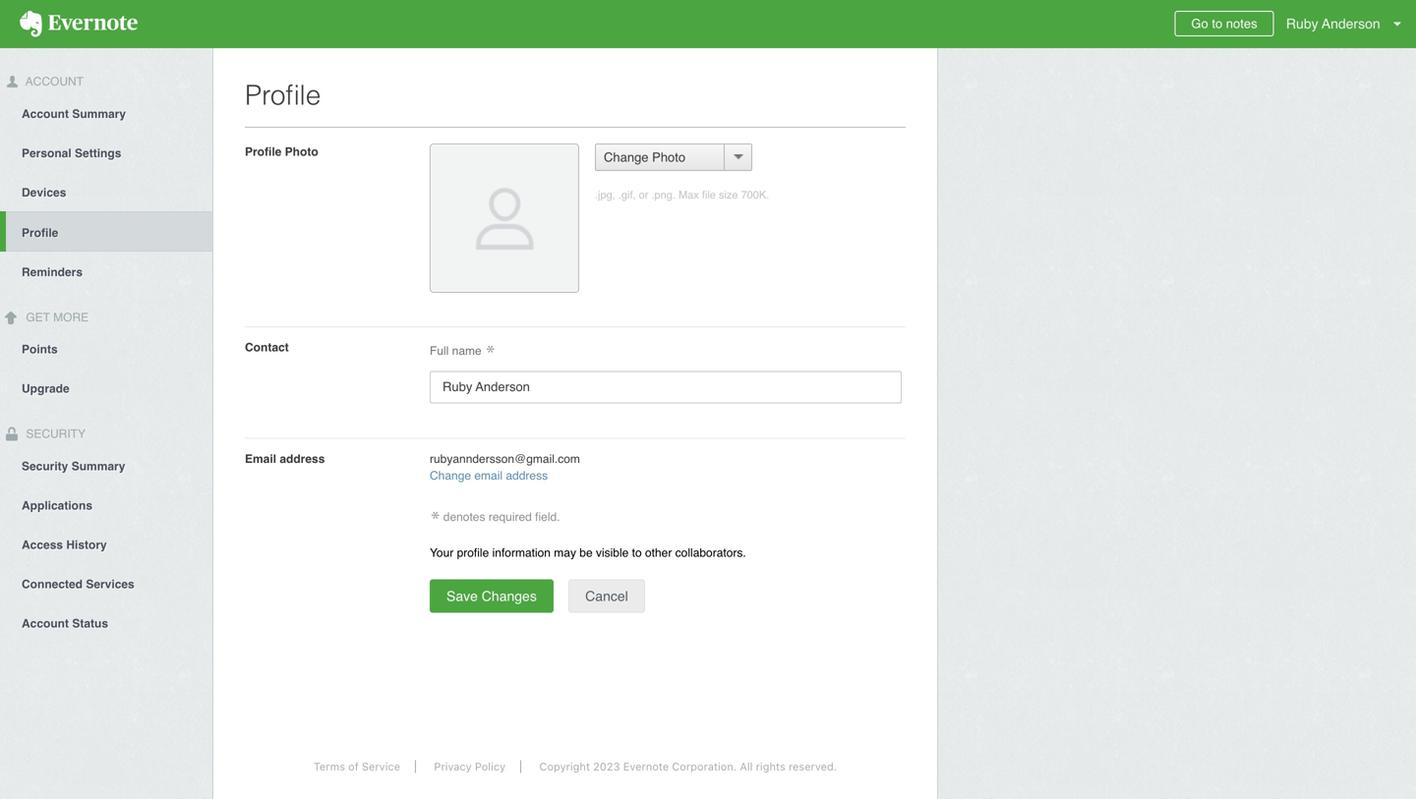 Task type: locate. For each thing, give the bounding box(es) containing it.
to right go
[[1212, 16, 1223, 31]]

summary up 'applications' link
[[72, 460, 125, 474]]

size
[[719, 189, 738, 201]]

applications link
[[0, 485, 212, 525]]

security
[[23, 428, 86, 441], [22, 460, 68, 474]]

field.
[[535, 510, 560, 524]]

1 vertical spatial account
[[22, 107, 69, 121]]

all
[[740, 761, 753, 774]]

1 vertical spatial security
[[22, 460, 68, 474]]

address inside rubyanndersson@gmail.com change email address
[[506, 469, 548, 483]]

full name
[[430, 344, 485, 358]]

to left other
[[632, 546, 642, 560]]

photo
[[285, 145, 318, 159], [652, 150, 686, 165]]

address down rubyanndersson@gmail.com
[[506, 469, 548, 483]]

security for security
[[23, 428, 86, 441]]

2023
[[593, 761, 620, 774]]

denotes required field.
[[440, 510, 560, 524]]

be
[[580, 546, 593, 560]]

0 vertical spatial security
[[23, 428, 86, 441]]

0 vertical spatial address
[[280, 452, 325, 466]]

email
[[475, 469, 503, 483]]

account for account
[[23, 75, 84, 89]]

security for security summary
[[22, 460, 68, 474]]

summary for security summary
[[72, 460, 125, 474]]

email
[[245, 452, 276, 466]]

evernote
[[623, 761, 669, 774]]

.jpg,
[[595, 189, 616, 201]]

name
[[452, 344, 482, 358]]

.png.
[[652, 189, 676, 201]]

change up .gif,
[[604, 150, 649, 165]]

profile for profile link
[[22, 226, 58, 240]]

0 horizontal spatial address
[[280, 452, 325, 466]]

to inside the go to notes link
[[1212, 16, 1223, 31]]

1 horizontal spatial to
[[1212, 16, 1223, 31]]

information
[[492, 546, 551, 560]]

ruby anderson
[[1287, 16, 1381, 31]]

access history link
[[0, 525, 212, 564]]

2 vertical spatial profile
[[22, 226, 58, 240]]

go to notes link
[[1175, 11, 1274, 36]]

full
[[430, 344, 449, 358]]

1 vertical spatial address
[[506, 469, 548, 483]]

corporation.
[[672, 761, 737, 774]]

terms of service
[[314, 761, 400, 774]]

account down connected
[[22, 617, 69, 631]]

account up account summary
[[23, 75, 84, 89]]

account status
[[22, 617, 108, 631]]

upgrade
[[22, 382, 70, 396]]

get more
[[23, 311, 89, 324]]

change left email
[[430, 469, 471, 483]]

700k.
[[741, 189, 770, 201]]

privacy policy link
[[419, 761, 522, 774]]

evernote image
[[0, 11, 157, 37]]

0 vertical spatial summary
[[72, 107, 126, 121]]

None submit
[[430, 580, 554, 613], [569, 580, 645, 613], [430, 580, 554, 613], [569, 580, 645, 613]]

privacy
[[434, 761, 472, 774]]

points
[[22, 343, 58, 357]]

summary for account summary
[[72, 107, 126, 121]]

1 vertical spatial profile
[[245, 145, 282, 159]]

1 horizontal spatial address
[[506, 469, 548, 483]]

1 horizontal spatial photo
[[652, 150, 686, 165]]

profile
[[245, 80, 321, 111], [245, 145, 282, 159], [22, 226, 58, 240]]

connected services
[[22, 578, 134, 592]]

1 horizontal spatial change
[[604, 150, 649, 165]]

1 vertical spatial change
[[430, 469, 471, 483]]

account for account status
[[22, 617, 69, 631]]

applications
[[22, 499, 92, 513]]

account
[[23, 75, 84, 89], [22, 107, 69, 121], [22, 617, 69, 631]]

address
[[280, 452, 325, 466], [506, 469, 548, 483]]

security up security summary
[[23, 428, 86, 441]]

change
[[604, 150, 649, 165], [430, 469, 471, 483]]

1 vertical spatial to
[[632, 546, 642, 560]]

upgrade link
[[0, 368, 212, 408]]

0 vertical spatial account
[[23, 75, 84, 89]]

0 horizontal spatial photo
[[285, 145, 318, 159]]

email address
[[245, 452, 325, 466]]

get
[[26, 311, 50, 324]]

account up personal
[[22, 107, 69, 121]]

profile photo
[[245, 145, 318, 159]]

copyright 2023 evernote corporation. all rights reserved.
[[540, 761, 837, 774]]

personal
[[22, 146, 72, 160]]

address right email
[[280, 452, 325, 466]]

0 horizontal spatial change
[[430, 469, 471, 483]]

history
[[66, 538, 107, 552]]

to
[[1212, 16, 1223, 31], [632, 546, 642, 560]]

profile link
[[6, 211, 212, 252]]

0 horizontal spatial to
[[632, 546, 642, 560]]

security up applications
[[22, 460, 68, 474]]

summary
[[72, 107, 126, 121], [72, 460, 125, 474]]

file
[[702, 189, 716, 201]]

services
[[86, 578, 134, 592]]

rights
[[756, 761, 786, 774]]

points link
[[0, 329, 212, 368]]

reminders
[[22, 265, 83, 279]]

contact
[[245, 341, 289, 355]]

2 vertical spatial account
[[22, 617, 69, 631]]

0 vertical spatial to
[[1212, 16, 1223, 31]]

photo for change photo
[[652, 150, 686, 165]]

reminders link
[[0, 252, 212, 291]]

0 vertical spatial change
[[604, 150, 649, 165]]

1 vertical spatial summary
[[72, 460, 125, 474]]

summary up personal settings link
[[72, 107, 126, 121]]

change photo
[[604, 150, 686, 165]]



Task type: describe. For each thing, give the bounding box(es) containing it.
photo for profile photo
[[285, 145, 318, 159]]

policy
[[475, 761, 506, 774]]

denotes
[[443, 510, 485, 524]]

devices link
[[0, 172, 212, 211]]

devices
[[22, 186, 66, 199]]

security summary link
[[0, 446, 212, 485]]

profile
[[457, 546, 489, 560]]

required
[[489, 510, 532, 524]]

security summary
[[22, 460, 125, 474]]

your
[[430, 546, 454, 560]]

terms
[[314, 761, 345, 774]]

access history
[[22, 538, 107, 552]]

account summary link
[[0, 93, 212, 133]]

collaborators.
[[675, 546, 746, 560]]

visible
[[596, 546, 629, 560]]

of
[[348, 761, 359, 774]]

evernote link
[[0, 0, 157, 48]]

connected services link
[[0, 564, 212, 603]]

account for account summary
[[22, 107, 69, 121]]

copyright
[[540, 761, 590, 774]]

ruby
[[1287, 16, 1319, 31]]

change inside rubyanndersson@gmail.com change email address
[[430, 469, 471, 483]]

reserved.
[[789, 761, 837, 774]]

status
[[72, 617, 108, 631]]

ruby anderson link
[[1282, 0, 1417, 48]]

go
[[1192, 16, 1209, 31]]

may
[[554, 546, 576, 560]]

anderson
[[1322, 16, 1381, 31]]

or
[[639, 189, 649, 201]]

notes
[[1226, 16, 1258, 31]]

connected
[[22, 578, 83, 592]]

profile for profile photo
[[245, 145, 282, 159]]

.jpg, .gif, or .png. max file size 700k.
[[595, 189, 770, 201]]

personal settings
[[22, 146, 121, 160]]

Full name text field
[[430, 371, 902, 404]]

access
[[22, 538, 63, 552]]

0 vertical spatial profile
[[245, 80, 321, 111]]

privacy policy
[[434, 761, 506, 774]]

personal settings link
[[0, 133, 212, 172]]

other
[[645, 546, 672, 560]]

account status link
[[0, 603, 212, 643]]

go to notes
[[1192, 16, 1258, 31]]

rubyanndersson@gmail.com change email address
[[430, 452, 580, 483]]

terms of service link
[[299, 761, 416, 774]]

your profile information may be visible to other collaborators.
[[430, 546, 746, 560]]

change email address link
[[430, 469, 548, 483]]

account summary
[[22, 107, 126, 121]]

service
[[362, 761, 400, 774]]

settings
[[75, 146, 121, 160]]

.gif,
[[619, 189, 636, 201]]

more
[[53, 311, 89, 324]]

max
[[679, 189, 699, 201]]

rubyanndersson@gmail.com
[[430, 452, 580, 466]]



Task type: vqa. For each thing, say whether or not it's contained in the screenshot.
Your
yes



